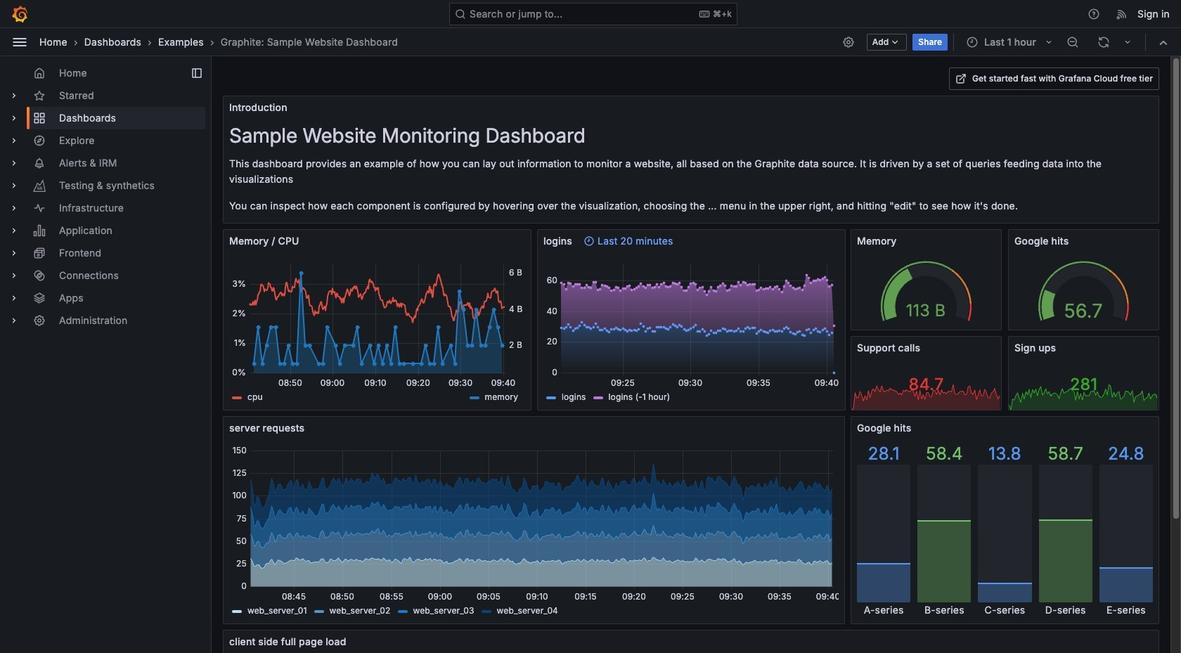Task type: describe. For each thing, give the bounding box(es) containing it.
expand section infrastructure image
[[8, 203, 20, 214]]

navigation element
[[0, 56, 211, 343]]

grafana image
[[11, 5, 28, 22]]

expand section frontend image
[[8, 248, 20, 259]]

expand section explore image
[[8, 135, 20, 146]]

zoom out time range image
[[1067, 36, 1080, 48]]

expand section connections image
[[8, 270, 20, 281]]

auto refresh turned off. choose refresh time interval image
[[1123, 36, 1134, 47]]



Task type: vqa. For each thing, say whether or not it's contained in the screenshot.
The Tab Json Model image
no



Task type: locate. For each thing, give the bounding box(es) containing it.
expand section apps image
[[8, 293, 20, 304]]

expand section testing & synthetics image
[[8, 180, 20, 191]]

undock menu image
[[191, 68, 203, 79]]

expand section starred image
[[8, 90, 20, 101]]

help image
[[1088, 7, 1101, 20]]

expand section dashboards image
[[8, 113, 20, 124]]

expand section administration image
[[8, 315, 20, 326]]

dashboard settings image
[[842, 36, 855, 48]]

close menu image
[[11, 33, 28, 50]]

news image
[[1116, 7, 1129, 20]]

expand section alerts & irm image
[[8, 158, 20, 169]]

expand section application image
[[8, 225, 20, 236]]

refresh dashboard image
[[1098, 36, 1111, 48]]



